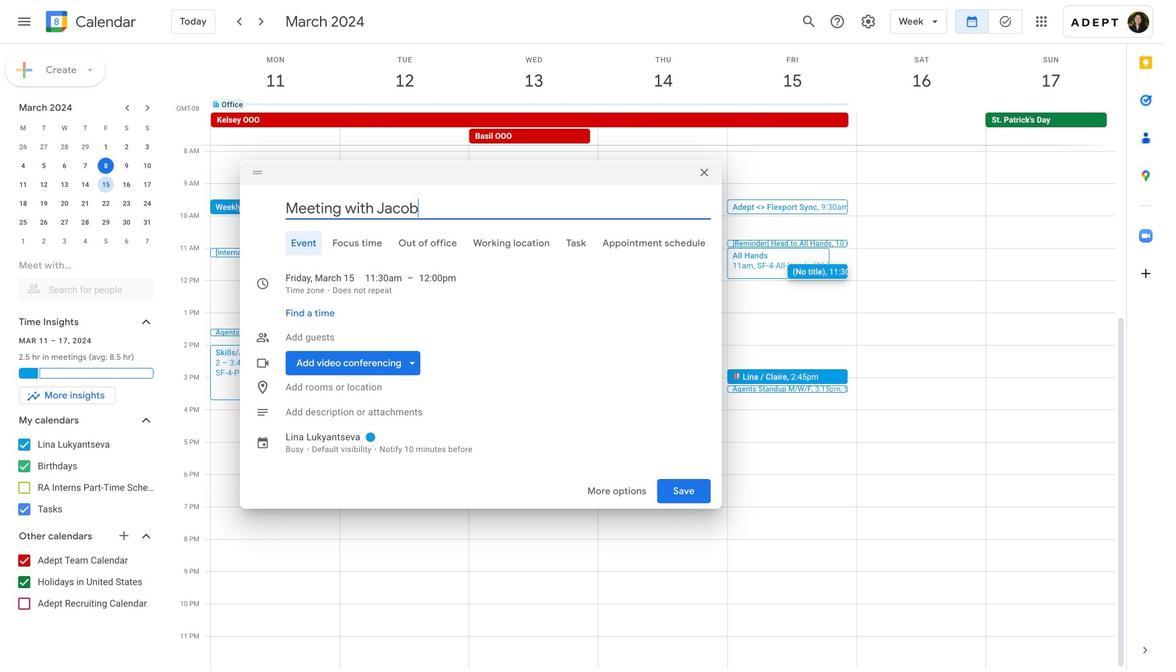 Task type: describe. For each thing, give the bounding box(es) containing it.
heading inside calendar element
[[73, 14, 136, 30]]

7 element
[[77, 158, 93, 174]]

9 element
[[119, 158, 135, 174]]

calendar element
[[43, 8, 136, 38]]

april 3 element
[[56, 233, 73, 249]]

april 1 element
[[15, 233, 31, 249]]

17 element
[[139, 177, 155, 193]]

february 28 element
[[56, 139, 73, 155]]

february 26 element
[[15, 139, 31, 155]]

april 7 element
[[139, 233, 155, 249]]

29 element
[[98, 214, 114, 231]]

march 2024 grid
[[13, 119, 158, 251]]

11 element
[[15, 177, 31, 193]]

february 27 element
[[36, 139, 52, 155]]

16 element
[[119, 177, 135, 193]]

5 element
[[36, 158, 52, 174]]

31 element
[[139, 214, 155, 231]]

21 element
[[77, 195, 93, 212]]

4 element
[[15, 158, 31, 174]]

1 horizontal spatial tab list
[[1128, 44, 1165, 632]]

24 element
[[139, 195, 155, 212]]

19 element
[[36, 195, 52, 212]]

to element
[[408, 272, 414, 285]]

27 element
[[56, 214, 73, 231]]

22 element
[[98, 195, 114, 212]]

main drawer image
[[16, 13, 32, 30]]

0 horizontal spatial tab list
[[251, 231, 711, 255]]

add other calendars image
[[117, 529, 131, 543]]

23 element
[[119, 195, 135, 212]]



Task type: locate. For each thing, give the bounding box(es) containing it.
14 element
[[77, 177, 93, 193]]

6 element
[[56, 158, 73, 174]]

april 4 element
[[77, 233, 93, 249]]

other calendars list
[[3, 550, 167, 615]]

13 element
[[56, 177, 73, 193]]

cell
[[340, 99, 470, 110], [470, 99, 599, 110], [599, 99, 728, 110], [728, 99, 858, 110], [858, 99, 987, 110], [987, 99, 1116, 110], [340, 113, 469, 145], [599, 113, 728, 145], [728, 113, 857, 145], [857, 113, 986, 145], [96, 156, 116, 175], [96, 175, 116, 194]]

april 6 element
[[119, 233, 135, 249]]

Add title text field
[[286, 198, 711, 218]]

1 element
[[98, 139, 114, 155]]

row
[[205, 88, 1127, 121], [205, 113, 1127, 145], [13, 119, 158, 138], [13, 138, 158, 156], [13, 156, 158, 175], [13, 175, 158, 194], [13, 194, 158, 213], [13, 213, 158, 232], [13, 232, 158, 251]]

28 element
[[77, 214, 93, 231]]

my calendars list
[[3, 434, 167, 520]]

april 5 element
[[98, 233, 114, 249]]

heading
[[73, 14, 136, 30]]

None search field
[[0, 253, 167, 302]]

grid
[[173, 44, 1127, 669]]

april 2 element
[[36, 233, 52, 249]]

2 element
[[119, 139, 135, 155]]

18 element
[[15, 195, 31, 212]]

10 element
[[139, 158, 155, 174]]

settings menu image
[[861, 13, 877, 30]]

Search for people to meet text field
[[27, 278, 146, 302]]

row group
[[13, 138, 158, 251]]

tab list
[[1128, 44, 1165, 632], [251, 231, 711, 255]]

26 element
[[36, 214, 52, 231]]

february 29 element
[[77, 139, 93, 155]]

8, today element
[[98, 158, 114, 174]]

30 element
[[119, 214, 135, 231]]

15 element
[[98, 177, 114, 193]]

25 element
[[15, 214, 31, 231]]

20 element
[[56, 195, 73, 212]]

3 element
[[139, 139, 155, 155]]

12 element
[[36, 177, 52, 193]]



Task type: vqa. For each thing, say whether or not it's contained in the screenshot.
End date text field
no



